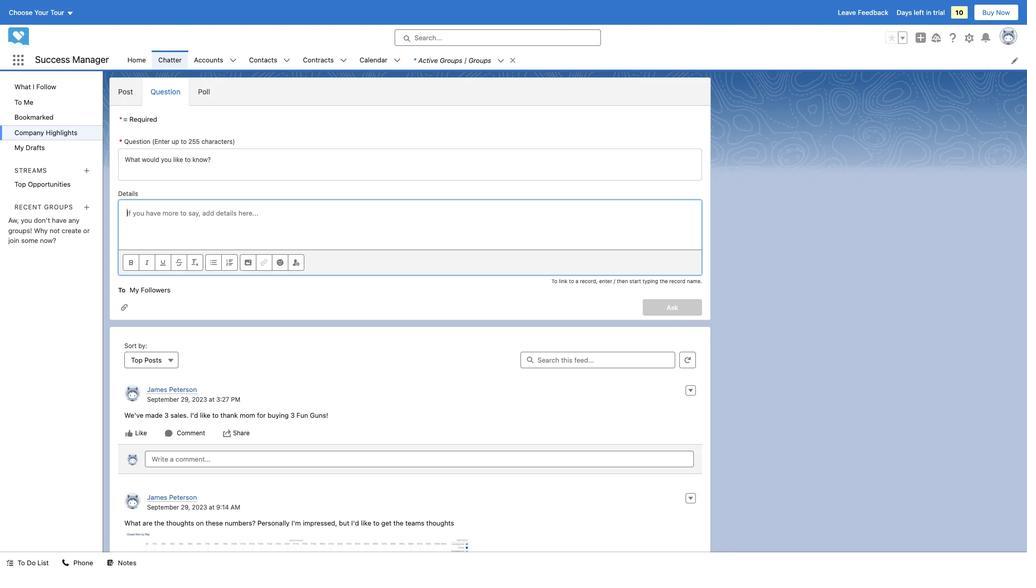 Task type: locate. For each thing, give the bounding box(es) containing it.
* left the active
[[414, 56, 417, 64]]

to left the me
[[14, 98, 22, 106]]

james up made
[[147, 386, 167, 394]]

0 vertical spatial i'd
[[190, 411, 198, 419]]

text default image right accounts
[[230, 57, 237, 64]]

29, inside james peterson september 29, 2023 at 9:14 am
[[181, 504, 190, 511]]

text default image inside comment button
[[165, 430, 173, 438]]

james peterson link up september 29, 2023 at 9:14 am link
[[147, 494, 197, 502]]

question link
[[142, 78, 189, 105]]

3 right made
[[165, 411, 169, 419]]

groups left the |
[[440, 56, 463, 64]]

choose your tour
[[9, 8, 64, 17]]

2 vertical spatial *
[[119, 138, 122, 145]]

to my followers
[[118, 286, 171, 294]]

text default image right calendar
[[394, 57, 401, 64]]

text default image inside share popup button
[[223, 430, 231, 438]]

/
[[614, 278, 616, 284]]

in
[[927, 8, 932, 17]]

james peterson september 29, 2023 at 3:27 pm
[[147, 386, 241, 403]]

start
[[630, 278, 642, 284]]

ask
[[667, 304, 679, 312]]

get
[[382, 519, 392, 527]]

james inside james peterson september 29, 2023 at 9:14 am
[[147, 494, 167, 502]]

0 horizontal spatial like
[[200, 411, 211, 419]]

at left 9:14
[[209, 504, 215, 511]]

to link to a record, enter / then start typing the record name.
[[552, 278, 703, 284]]

2023 inside james peterson september 29, 2023 at 9:14 am
[[192, 504, 207, 511]]

2 vertical spatial james peterson image
[[124, 493, 141, 510]]

i'd right but on the left bottom of the page
[[351, 519, 359, 527]]

posts
[[145, 356, 162, 364]]

like inside james peterson, september 29, 2023 at 9:14 am element
[[361, 519, 372, 527]]

0 vertical spatial question
[[151, 87, 181, 96]]

2 james peterson link from the top
[[147, 494, 197, 502]]

1 vertical spatial *
[[119, 115, 122, 123]]

contacts list item
[[243, 51, 297, 70]]

chatter
[[158, 56, 182, 64]]

fun
[[297, 411, 308, 419]]

* down * = required
[[119, 138, 122, 145]]

text default image down 'search...' button
[[510, 57, 517, 64]]

to left followers in the left of the page
[[118, 286, 126, 294]]

september for james peterson september 29, 2023 at 3:27 pm
[[147, 396, 179, 403]]

james peterson image
[[124, 385, 141, 402], [126, 453, 139, 466], [124, 493, 141, 510]]

0 vertical spatial what
[[14, 83, 31, 91]]

to do list button
[[0, 553, 55, 574]]

text default image
[[230, 57, 237, 64], [340, 57, 347, 64], [498, 57, 505, 64], [125, 430, 133, 438], [223, 430, 231, 438]]

|
[[465, 56, 467, 64]]

1 horizontal spatial like
[[361, 519, 372, 527]]

success
[[35, 54, 70, 65]]

2 peterson from the top
[[169, 494, 197, 502]]

question inside tab list
[[151, 87, 181, 96]]

0 vertical spatial 29,
[[181, 396, 190, 403]]

text default image for contracts
[[340, 57, 347, 64]]

at for james peterson september 29, 2023 at 3:27 pm
[[209, 396, 215, 403]]

0 vertical spatial like
[[200, 411, 211, 419]]

(enter
[[152, 138, 170, 145]]

0 vertical spatial my
[[14, 144, 24, 152]]

0 vertical spatial 2023
[[192, 396, 207, 403]]

text default image
[[510, 57, 517, 64], [284, 57, 291, 64], [394, 57, 401, 64], [165, 430, 173, 438], [6, 560, 13, 567], [62, 560, 69, 567], [107, 560, 114, 567]]

like inside james peterson, september 29, 2023 at 3:27 pm element
[[200, 411, 211, 419]]

bookmarked
[[14, 113, 54, 121]]

not
[[50, 226, 60, 235]]

my left drafts
[[14, 144, 24, 152]]

groups up have
[[44, 203, 73, 211]]

toolbar
[[119, 250, 702, 275]]

2023 for james peterson september 29, 2023 at 9:14 am
[[192, 504, 207, 511]]

leave feedback link
[[838, 8, 889, 17]]

james up "are"
[[147, 494, 167, 502]]

1 vertical spatial i'd
[[351, 519, 359, 527]]

2 september from the top
[[147, 504, 179, 511]]

enter
[[600, 278, 613, 284]]

text default image left 'like'
[[125, 430, 133, 438]]

1 vertical spatial like
[[361, 519, 372, 527]]

what are the thoughts on these numbers? personally i'm impressed, but i'd like to get the teams thoughts
[[124, 519, 454, 527]]

29, inside james peterson september 29, 2023 at 3:27 pm
[[181, 396, 190, 403]]

impressed,
[[303, 519, 337, 527]]

1 vertical spatial james peterson link
[[147, 494, 197, 502]]

join
[[8, 237, 19, 245]]

0 horizontal spatial 3
[[165, 411, 169, 419]]

text default image inside 'contracts' list item
[[340, 57, 347, 64]]

james peterson, september 29, 2023 at 3:27 pm element
[[118, 379, 703, 444]]

tab list containing post
[[109, 77, 711, 106]]

thoughts left on
[[166, 519, 194, 527]]

closed won by rep image
[[124, 531, 472, 574]]

2 at from the top
[[209, 504, 215, 511]]

3 left fun
[[291, 411, 295, 419]]

are
[[143, 519, 153, 527]]

buy now button
[[974, 4, 1020, 21]]

what inside james peterson, september 29, 2023 at 9:14 am element
[[124, 519, 141, 527]]

text default image left do
[[6, 560, 13, 567]]

2023 inside james peterson september 29, 2023 at 3:27 pm
[[192, 396, 207, 403]]

james inside james peterson september 29, 2023 at 3:27 pm
[[147, 386, 167, 394]]

manager
[[72, 54, 109, 65]]

comment button
[[164, 429, 206, 438]]

for
[[257, 411, 266, 419]]

thoughts right teams
[[427, 519, 454, 527]]

29,
[[181, 396, 190, 403], [181, 504, 190, 511]]

we've
[[124, 411, 144, 419]]

details
[[118, 190, 138, 197]]

what left "are"
[[124, 519, 141, 527]]

0 vertical spatial peterson
[[169, 386, 197, 394]]

top inside sort by:, top posts button
[[131, 356, 143, 364]]

0 vertical spatial top
[[14, 180, 26, 188]]

bookmarked link
[[0, 110, 103, 125]]

drafts
[[26, 144, 45, 152]]

3
[[165, 411, 169, 419], [291, 411, 295, 419]]

what for what i follow
[[14, 83, 31, 91]]

accounts list item
[[188, 51, 243, 70]]

days left in trial
[[897, 8, 946, 17]]

to inside to my followers
[[118, 286, 126, 294]]

do
[[27, 559, 36, 567]]

0 vertical spatial *
[[414, 56, 417, 64]]

1 vertical spatial my
[[130, 286, 139, 294]]

what i follow link
[[0, 79, 103, 95]]

* question (enter up to 255 characters)
[[119, 138, 235, 145]]

peterson
[[169, 386, 197, 394], [169, 494, 197, 502]]

text default image inside 'accounts' "list item"
[[230, 57, 237, 64]]

* = required
[[119, 115, 157, 123]]

2023
[[192, 396, 207, 403], [192, 504, 207, 511]]

james peterson link up the september 29, 2023 at 3:27 pm link
[[147, 386, 197, 394]]

the right get
[[394, 519, 404, 527]]

2 horizontal spatial groups
[[469, 56, 492, 64]]

1 vertical spatial james peterson image
[[126, 453, 139, 466]]

text default image right the contracts
[[340, 57, 347, 64]]

1 horizontal spatial i'd
[[351, 519, 359, 527]]

list
[[121, 51, 1028, 70]]

format text element
[[123, 254, 203, 271]]

poll
[[198, 87, 210, 96]]

list item
[[407, 51, 521, 70]]

* active groups | groups
[[414, 56, 492, 64]]

the right the typing
[[660, 278, 668, 284]]

question
[[151, 87, 181, 96], [124, 138, 151, 145]]

james for james peterson september 29, 2023 at 9:14 am
[[147, 494, 167, 502]]

29, left 9:14
[[181, 504, 190, 511]]

to left thank
[[212, 411, 219, 419]]

0 vertical spatial james
[[147, 386, 167, 394]]

1 horizontal spatial top
[[131, 356, 143, 364]]

1 3 from the left
[[165, 411, 169, 419]]

* for * = required
[[119, 115, 122, 123]]

text default image down 'search...' button
[[498, 57, 505, 64]]

september up made
[[147, 396, 179, 403]]

0 vertical spatial james peterson image
[[124, 385, 141, 402]]

insert content element
[[240, 254, 305, 271]]

1 vertical spatial what
[[124, 519, 141, 527]]

feedback
[[859, 8, 889, 17]]

tab list
[[109, 77, 711, 106]]

1 vertical spatial peterson
[[169, 494, 197, 502]]

accounts
[[194, 56, 223, 64]]

1 peterson from the top
[[169, 386, 197, 394]]

peterson for james peterson september 29, 2023 at 3:27 pm
[[169, 386, 197, 394]]

2023 up on
[[192, 504, 207, 511]]

active
[[419, 56, 438, 64]]

to right up
[[181, 138, 187, 145]]

1 vertical spatial 29,
[[181, 504, 190, 511]]

1 horizontal spatial thoughts
[[427, 519, 454, 527]]

september inside james peterson september 29, 2023 at 3:27 pm
[[147, 396, 179, 403]]

text default image inside like 'button'
[[125, 430, 133, 438]]

1 vertical spatial 2023
[[192, 504, 207, 511]]

i'd right 'sales.'
[[190, 411, 198, 419]]

29, for james peterson september 29, 2023 at 3:27 pm
[[181, 396, 190, 403]]

peterson up september 29, 2023 at 9:14 am link
[[169, 494, 197, 502]]

top opportunities link
[[0, 177, 103, 192]]

top down sort by:
[[131, 356, 143, 364]]

to inside button
[[18, 559, 25, 567]]

search...
[[415, 34, 442, 42]]

thoughts
[[166, 519, 194, 527], [427, 519, 454, 527]]

phone
[[74, 559, 93, 567]]

1 james peterson link from the top
[[147, 386, 197, 394]]

james peterson, september 29, 2023 at 9:14 am element
[[118, 487, 703, 574]]

contracts list item
[[297, 51, 354, 70]]

29, for james peterson september 29, 2023 at 9:14 am
[[181, 504, 190, 511]]

now?
[[40, 237, 56, 245]]

* for * question (enter up to 255 characters)
[[119, 138, 122, 145]]

0 horizontal spatial i'd
[[190, 411, 198, 419]]

1 vertical spatial james
[[147, 494, 167, 502]]

september for james peterson september 29, 2023 at 9:14 am
[[147, 504, 179, 511]]

1 vertical spatial top
[[131, 356, 143, 364]]

0 horizontal spatial my
[[14, 144, 24, 152]]

1 james from the top
[[147, 386, 167, 394]]

to left link
[[552, 278, 558, 284]]

recent groups
[[14, 203, 73, 211]]

what left i
[[14, 83, 31, 91]]

buy
[[983, 8, 995, 17]]

2023 left the 3:27
[[192, 396, 207, 403]]

required
[[129, 115, 157, 123]]

1 at from the top
[[209, 396, 215, 403]]

james peterson link for james peterson september 29, 2023 at 3:27 pm
[[147, 386, 197, 394]]

then
[[617, 278, 628, 284]]

like button
[[124, 429, 148, 438]]

question down * = required
[[124, 138, 151, 145]]

0 vertical spatial at
[[209, 396, 215, 403]]

choose
[[9, 8, 33, 17]]

like down the september 29, 2023 at 3:27 pm link
[[200, 411, 211, 419]]

at inside james peterson september 29, 2023 at 9:14 am
[[209, 504, 215, 511]]

2 james from the top
[[147, 494, 167, 502]]

text default image left notes
[[107, 560, 114, 567]]

the right "are"
[[154, 519, 165, 527]]

0 vertical spatial james peterson link
[[147, 386, 197, 394]]

ask button
[[643, 299, 703, 316]]

peterson for james peterson september 29, 2023 at 9:14 am
[[169, 494, 197, 502]]

1 september from the top
[[147, 396, 179, 403]]

text default image right contacts
[[284, 57, 291, 64]]

1 29, from the top
[[181, 396, 190, 403]]

1 horizontal spatial 3
[[291, 411, 295, 419]]

james peterson link for james peterson september 29, 2023 at 9:14 am
[[147, 494, 197, 502]]

question down the 'chatter' link on the top left of the page
[[151, 87, 181, 96]]

september up "are"
[[147, 504, 179, 511]]

peterson inside james peterson september 29, 2023 at 3:27 pm
[[169, 386, 197, 394]]

sales.
[[171, 411, 189, 419]]

Sort by: button
[[124, 352, 179, 369]]

calendar list item
[[354, 51, 407, 70]]

text default image left the share
[[223, 430, 231, 438]]

my left followers in the left of the page
[[130, 286, 139, 294]]

0 horizontal spatial top
[[14, 180, 26, 188]]

text default image down 'sales.'
[[165, 430, 173, 438]]

to inside james peterson, september 29, 2023 at 3:27 pm element
[[212, 411, 219, 419]]

peterson inside james peterson september 29, 2023 at 9:14 am
[[169, 494, 197, 502]]

0 horizontal spatial thoughts
[[166, 519, 194, 527]]

top posts
[[131, 356, 162, 364]]

at inside james peterson september 29, 2023 at 3:27 pm
[[209, 396, 215, 403]]

top inside top opportunities link
[[14, 180, 26, 188]]

i
[[33, 83, 34, 91]]

james peterson september 29, 2023 at 9:14 am
[[147, 494, 240, 511]]

* for * active groups | groups
[[414, 56, 417, 64]]

1 vertical spatial september
[[147, 504, 179, 511]]

9:14
[[216, 504, 229, 511]]

2 2023 from the top
[[192, 504, 207, 511]]

at left the 3:27
[[209, 396, 215, 403]]

james peterson link
[[147, 386, 197, 394], [147, 494, 197, 502]]

groups right the |
[[469, 56, 492, 64]]

my drafts
[[14, 144, 45, 152]]

to for to link to a record, enter / then start typing the record name.
[[552, 278, 558, 284]]

top for top posts
[[131, 356, 143, 364]]

like left get
[[361, 519, 372, 527]]

contacts
[[249, 56, 277, 64]]

*
[[414, 56, 417, 64], [119, 115, 122, 123], [119, 138, 122, 145]]

0 horizontal spatial what
[[14, 83, 31, 91]]

1 vertical spatial at
[[209, 504, 215, 511]]

Details text field
[[119, 200, 702, 250]]

sort by:
[[124, 342, 147, 350]]

james for james peterson september 29, 2023 at 3:27 pm
[[147, 386, 167, 394]]

trial
[[934, 8, 946, 17]]

group
[[886, 31, 908, 44]]

to left do
[[18, 559, 25, 567]]

* left =
[[119, 115, 122, 123]]

list containing home
[[121, 51, 1028, 70]]

1 horizontal spatial what
[[124, 519, 141, 527]]

text default image inside to do list button
[[6, 560, 13, 567]]

top down the streams
[[14, 180, 26, 188]]

1 horizontal spatial my
[[130, 286, 139, 294]]

your
[[34, 8, 49, 17]]

1 horizontal spatial the
[[394, 519, 404, 527]]

0 vertical spatial september
[[147, 396, 179, 403]]

text default image left phone
[[62, 560, 69, 567]]

to left get
[[373, 519, 380, 527]]

2 29, from the top
[[181, 504, 190, 511]]

peterson up the september 29, 2023 at 3:27 pm link
[[169, 386, 197, 394]]

september inside james peterson september 29, 2023 at 9:14 am
[[147, 504, 179, 511]]

1 2023 from the top
[[192, 396, 207, 403]]

29, up 'sales.'
[[181, 396, 190, 403]]



Task type: vqa. For each thing, say whether or not it's contained in the screenshot.
3
yes



Task type: describe. For each thing, give the bounding box(es) containing it.
followers
[[141, 286, 171, 294]]

accounts link
[[188, 51, 230, 70]]

numbers?
[[225, 519, 256, 527]]

2 3 from the left
[[291, 411, 295, 419]]

on
[[196, 519, 204, 527]]

james peterson image for james peterson september 29, 2023 at 9:14 am
[[124, 493, 141, 510]]

to inside james peterson, september 29, 2023 at 9:14 am element
[[373, 519, 380, 527]]

why
[[34, 226, 48, 235]]

highlights
[[46, 128, 77, 137]]

list item containing *
[[407, 51, 521, 70]]

notes
[[118, 559, 137, 567]]

i'd inside james peterson, september 29, 2023 at 3:27 pm element
[[190, 411, 198, 419]]

1 vertical spatial question
[[124, 138, 151, 145]]

i'm
[[292, 519, 301, 527]]

0 horizontal spatial the
[[154, 519, 165, 527]]

Write a comment... text field
[[145, 451, 694, 468]]

text default image for *
[[498, 57, 505, 64]]

text default image inside calendar list item
[[394, 57, 401, 64]]

leave feedback
[[838, 8, 889, 17]]

or
[[83, 226, 90, 235]]

you
[[21, 216, 32, 225]]

poll link
[[189, 78, 219, 105]]

align text element
[[205, 254, 238, 271]]

text default image inside contacts 'list item'
[[284, 57, 291, 64]]

=
[[123, 115, 128, 123]]

up
[[172, 138, 179, 145]]

name.
[[687, 278, 703, 284]]

contracts
[[303, 56, 334, 64]]

post
[[118, 87, 133, 96]]

now
[[997, 8, 1011, 17]]

What would you like to know? text field
[[118, 148, 703, 180]]

text default image for accounts
[[230, 57, 237, 64]]

teams
[[406, 519, 425, 527]]

1 horizontal spatial groups
[[440, 56, 463, 64]]

create
[[62, 226, 81, 235]]

home link
[[121, 51, 152, 70]]

home
[[128, 56, 146, 64]]

calendar link
[[354, 51, 394, 70]]

record
[[670, 278, 686, 284]]

at for james peterson september 29, 2023 at 9:14 am
[[209, 504, 215, 511]]

september 29, 2023 at 3:27 pm link
[[147, 396, 241, 403]]

notes button
[[100, 553, 143, 574]]

to for to my followers
[[118, 286, 126, 294]]

guns!
[[310, 411, 328, 419]]

to left a
[[569, 278, 574, 284]]

like
[[135, 430, 147, 437]]

to me
[[14, 98, 33, 106]]

don't
[[34, 216, 50, 225]]

these
[[206, 519, 223, 527]]

follow
[[36, 83, 56, 91]]

thank
[[221, 411, 238, 419]]

post link
[[110, 78, 142, 105]]

comment
[[177, 430, 205, 437]]

share button
[[222, 429, 250, 438]]

text default image inside phone button
[[62, 560, 69, 567]]

streams link
[[14, 167, 47, 174]]

buying
[[268, 411, 289, 419]]

typing
[[643, 278, 659, 284]]

to for to do list
[[18, 559, 25, 567]]

aw,
[[8, 216, 19, 225]]

10
[[956, 8, 964, 17]]

success manager
[[35, 54, 109, 65]]

leave
[[838, 8, 857, 17]]

company
[[14, 128, 44, 137]]

2023 for james peterson september 29, 2023 at 3:27 pm
[[192, 396, 207, 403]]

by:
[[138, 342, 147, 350]]

groups!
[[8, 226, 32, 235]]

made
[[145, 411, 163, 419]]

0 horizontal spatial groups
[[44, 203, 73, 211]]

share
[[233, 430, 250, 437]]

phone button
[[56, 553, 99, 574]]

characters)
[[202, 138, 235, 145]]

i'd inside james peterson, september 29, 2023 at 9:14 am element
[[351, 519, 359, 527]]

2 horizontal spatial the
[[660, 278, 668, 284]]

text default image inside the "notes" button
[[107, 560, 114, 567]]

record,
[[580, 278, 598, 284]]

recent
[[14, 203, 42, 211]]

tour
[[50, 8, 64, 17]]

Search this feed... search field
[[521, 352, 676, 369]]

days
[[897, 8, 913, 17]]

to do list
[[18, 559, 49, 567]]

any
[[69, 216, 80, 225]]

pm
[[231, 396, 241, 403]]

what for what are the thoughts on these numbers? personally i'm impressed, but i'd like to get the teams thoughts
[[124, 519, 141, 527]]

streams
[[14, 167, 47, 174]]

search... button
[[395, 29, 601, 46]]

list
[[37, 559, 49, 567]]

james peterson image for james peterson september 29, 2023 at 3:27 pm
[[124, 385, 141, 402]]

we've made 3 sales. i'd like to thank mom for buying 3 fun guns!
[[124, 411, 328, 419]]

top opportunities
[[14, 180, 71, 188]]

company highlights
[[14, 128, 77, 137]]

a
[[576, 278, 579, 284]]

am
[[231, 504, 240, 511]]

top for top opportunities
[[14, 180, 26, 188]]

recent groups link
[[14, 203, 73, 211]]

2 thoughts from the left
[[427, 519, 454, 527]]

but
[[339, 519, 350, 527]]

contacts link
[[243, 51, 284, 70]]

contracts link
[[297, 51, 340, 70]]

why not create or join some now?
[[8, 226, 90, 245]]

sort
[[124, 342, 137, 350]]

buy now
[[983, 8, 1011, 17]]

aw, you don't have any groups!
[[8, 216, 80, 235]]

to for to me
[[14, 98, 22, 106]]

left
[[915, 8, 925, 17]]

opportunities
[[28, 180, 71, 188]]

1 thoughts from the left
[[166, 519, 194, 527]]



